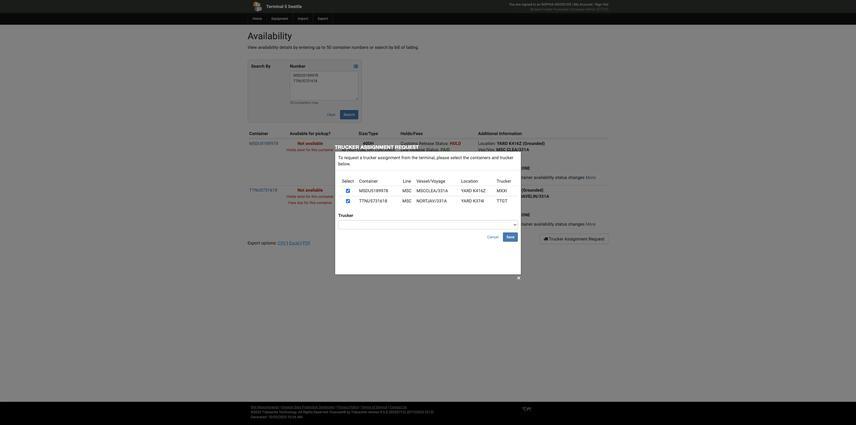 Task type: locate. For each thing, give the bounding box(es) containing it.
1 vertical spatial of
[[372, 406, 375, 410]]

customs
[[401, 141, 418, 146], [401, 188, 418, 193]]

you are signed in as sophia goodlive | my account | sign out broker/freight forwarder company admin (57721)
[[509, 2, 608, 11]]

availability up javelin/331a
[[534, 175, 554, 180]]

| left pdf link
[[300, 241, 302, 246]]

import link
[[293, 13, 313, 25]]

location for location : yard k416z (grounded) ves/voy: msc clea/331a line: msc trucker: mxxi required accessory : none
[[478, 141, 495, 146]]

1 horizontal spatial dry
[[367, 148, 374, 152]]

location yard k374i (grounded) ves/voy: northern javelin/331a line: msc
[[478, 188, 549, 205]]

by right details
[[293, 45, 298, 50]]

(grounded) up clea/331a
[[523, 141, 545, 146]]

0 horizontal spatial of
[[372, 406, 375, 410]]

customs inside the customs release status : hold line release status : paid holds: adoc add'l holds info: none
[[401, 141, 418, 146]]

1 yard from the top
[[497, 141, 508, 146]]

2 vertical spatial none
[[518, 213, 530, 218]]

search left by
[[251, 64, 265, 69]]

none right info:
[[433, 160, 445, 165]]

1 vertical spatial holds
[[411, 160, 423, 165]]

satisfied down add'l
[[401, 178, 417, 183]]

1 vertical spatial trucker assignment request
[[548, 237, 604, 242]]

50 left containers
[[290, 101, 294, 105]]

available inside not available holds exist for this container fees due for this container
[[306, 188, 323, 193]]

container right cube
[[375, 148, 395, 152]]

40' inside 40dh 40' high cube dry container
[[342, 148, 347, 152]]

0 vertical spatial 40'
[[342, 148, 347, 152]]

1 horizontal spatial trucker
[[549, 237, 563, 242]]

holds
[[287, 148, 296, 152], [411, 160, 423, 165], [287, 195, 296, 199]]

1 horizontal spatial request
[[589, 237, 604, 242]]

holds inside not available holds exist for this container fees due for this container
[[287, 195, 296, 199]]

1 vertical spatial trucker
[[549, 237, 563, 242]]

csv link
[[278, 241, 287, 246]]

1 vertical spatial 40'
[[352, 195, 356, 199]]

equipment
[[271, 17, 288, 21]]

export down terminal 5 seattle 'link'
[[318, 17, 328, 21]]

0 vertical spatial more
[[586, 175, 596, 180]]

none for info:
[[433, 160, 445, 165]]

ves/voy: up trucker:
[[478, 147, 495, 152]]

yard inside location : yard k416z (grounded) ves/voy: msc clea/331a line: msc trucker: mxxi required accessory : none
[[497, 141, 508, 146]]

2 thru: from the top
[[418, 225, 428, 230]]

my account link
[[574, 2, 593, 7]]

holds inside the customs release status : hold line release status : paid holds: adoc add'l holds info: none
[[411, 160, 423, 165]]

email me when container availability status changes more up javelin/331a
[[484, 175, 596, 180]]

of inside the site requirements | general data protection statement | privacy policy | terms of service | contact us ©2023 tideworks technology. all rights reserved. forecast® by tideworks version 9.5.0.202307122 (07122023-2212) generated: 10/05/2023 10:56 am
[[372, 406, 375, 410]]

exist inside not available holds exist for this container
[[297, 148, 305, 152]]

0 vertical spatial container
[[375, 148, 395, 152]]

0 horizontal spatial trucker
[[335, 144, 359, 150]]

1 vertical spatial line
[[401, 194, 409, 199]]

dry inside 40dr 40' dry container
[[357, 195, 364, 199]]

0 horizontal spatial 50
[[290, 101, 294, 105]]

exist inside not available holds exist for this container fees due for this container
[[297, 195, 305, 199]]

msdu5189978 link
[[249, 141, 278, 146]]

satisfied thru: 10/05/2023
[[401, 178, 452, 183]]

none right the accessory
[[518, 166, 530, 171]]

0 vertical spatial changes
[[568, 175, 585, 180]]

trucker left the 40dh on the left top of the page
[[335, 144, 359, 150]]

2 yard from the top
[[497, 188, 508, 193]]

| up forecast®
[[336, 406, 337, 410]]

1 vertical spatial availability
[[534, 175, 554, 180]]

line up add'l
[[401, 147, 409, 152]]

available
[[290, 131, 308, 136]]

not down available
[[297, 141, 304, 146]]

1 vertical spatial location
[[478, 188, 495, 193]]

1 vertical spatial this
[[311, 195, 317, 199]]

2 ves/voy: from the top
[[478, 194, 495, 199]]

1 location from the top
[[478, 141, 495, 146]]

available for pickup?
[[290, 131, 331, 136]]

2 satisfied from the top
[[401, 225, 417, 230]]

release
[[419, 141, 434, 146], [410, 147, 425, 152], [419, 188, 434, 193], [410, 194, 425, 199]]

0 vertical spatial 50
[[327, 45, 331, 50]]

0 vertical spatial thru:
[[418, 178, 428, 183]]

2 available from the top
[[306, 188, 323, 193]]

bill
[[394, 45, 400, 50]]

general
[[281, 406, 293, 410]]

of up version
[[372, 406, 375, 410]]

0 vertical spatial export
[[318, 17, 328, 21]]

view
[[248, 45, 257, 50]]

location inside location yard k374i (grounded) ves/voy: northern javelin/331a line: msc
[[478, 188, 495, 193]]

not inside not available holds exist for this container fees due for this container
[[297, 188, 304, 193]]

satisfied down total
[[401, 225, 417, 230]]

0 vertical spatial holds
[[287, 148, 296, 152]]

search
[[251, 64, 265, 69], [343, 113, 355, 117]]

0 vertical spatial exist
[[297, 148, 305, 152]]

1 horizontal spatial 40'
[[352, 195, 356, 199]]

: left released
[[438, 194, 440, 199]]

1 vertical spatial dry
[[357, 195, 364, 199]]

by inside the site requirements | general data protection statement | privacy policy | terms of service | contact us ©2023 tideworks technology. all rights reserved. forecast® by tideworks version 9.5.0.202307122 (07122023-2212) generated: 10/05/2023 10:56 am
[[347, 411, 350, 415]]

1 vertical spatial msc
[[488, 154, 498, 159]]

location down required
[[478, 188, 495, 193]]

2 vertical spatial msc
[[488, 200, 498, 205]]

options:
[[261, 241, 277, 246]]

dry
[[367, 148, 374, 152], [357, 195, 364, 199]]

customs release status : cleared line release status : released holds: df57
[[401, 188, 468, 205]]

1 vertical spatial request
[[589, 237, 604, 242]]

sign out link
[[595, 2, 608, 7]]

0 vertical spatial assignment
[[361, 144, 394, 150]]

2212)
[[425, 411, 434, 415]]

tideworks
[[351, 411, 367, 415]]

yard down 'additional information' on the right top of the page
[[497, 141, 508, 146]]

1 me from the top
[[496, 175, 502, 180]]

thru: down fees:
[[418, 225, 428, 230]]

1 vertical spatial line:
[[478, 200, 487, 205]]

0 vertical spatial this
[[311, 148, 317, 152]]

1 horizontal spatial search
[[343, 113, 355, 117]]

pdf link
[[303, 241, 311, 246]]

0 vertical spatial availability
[[258, 45, 278, 50]]

0 vertical spatial holds:
[[401, 154, 413, 159]]

1 available from the top
[[306, 141, 323, 146]]

10/05/2023 down details
[[429, 225, 452, 230]]

ves/voy: left northern
[[478, 194, 495, 199]]

1 customs from the top
[[401, 141, 418, 146]]

2 vertical spatial 10/05/2023
[[268, 416, 287, 420]]

0 vertical spatial when
[[503, 175, 514, 180]]

home
[[253, 17, 262, 21]]

1 vertical spatial yard
[[497, 188, 508, 193]]

1 vertical spatial exist
[[297, 195, 305, 199]]

1 horizontal spatial assignment
[[565, 237, 588, 242]]

dry down the 40dh on the left top of the page
[[367, 148, 374, 152]]

0 vertical spatial me
[[496, 175, 502, 180]]

1 vertical spatial ves/voy:
[[478, 194, 495, 199]]

0 vertical spatial trucker assignment request
[[335, 144, 419, 150]]

1 vertical spatial 10/05/2023
[[429, 225, 452, 230]]

not inside not available holds exist for this container
[[297, 141, 304, 146]]

container down 40dr
[[365, 195, 385, 199]]

line inside customs release status : cleared line release status : released holds: df57
[[401, 194, 409, 199]]

holds: left df57
[[401, 200, 413, 205]]

0 vertical spatial line:
[[478, 154, 487, 159]]

10/05/2023 down technology.
[[268, 416, 287, 420]]

1 ves/voy: from the top
[[478, 147, 495, 152]]

5
[[285, 4, 287, 9]]

trucker right truck image at the bottom right of page
[[549, 237, 563, 242]]

export
[[318, 17, 328, 21], [248, 241, 260, 246]]

1 vertical spatial (grounded)
[[521, 188, 544, 193]]

available
[[306, 141, 323, 146], [306, 188, 323, 193]]

1 horizontal spatial trucker assignment request
[[548, 237, 604, 242]]

2 email me when container availability status changes more from the top
[[484, 222, 596, 227]]

container
[[249, 131, 268, 136]]

account
[[580, 2, 593, 7]]

1 vertical spatial export
[[248, 241, 260, 246]]

1 horizontal spatial by
[[347, 411, 350, 415]]

yard
[[497, 141, 508, 146], [497, 188, 508, 193]]

1 vertical spatial satisfied
[[401, 225, 417, 230]]

0 vertical spatial customs
[[401, 141, 418, 146]]

holds: for df57
[[401, 200, 413, 205]]

request
[[395, 144, 419, 150], [589, 237, 604, 242]]

1 holds: from the top
[[401, 154, 413, 159]]

location down "additional"
[[478, 141, 495, 146]]

customs inside customs release status : cleared line release status : released holds: df57
[[401, 188, 418, 193]]

2 exist from the top
[[297, 195, 305, 199]]

1 email me when container availability status changes more from the top
[[484, 175, 596, 180]]

me
[[496, 175, 502, 180], [496, 222, 502, 227]]

0 vertical spatial (grounded)
[[523, 141, 545, 146]]

line up total
[[401, 194, 409, 199]]

fees
[[288, 201, 296, 205]]

0 horizontal spatial search
[[251, 64, 265, 69]]

exist down available
[[297, 148, 305, 152]]

0 vertical spatial request
[[395, 144, 419, 150]]

holds inside not available holds exist for this container
[[287, 148, 296, 152]]

status
[[435, 141, 448, 146], [426, 147, 438, 152], [435, 188, 448, 193], [426, 194, 438, 199]]

0 horizontal spatial export
[[248, 241, 260, 246]]

10/05/2023 up customs release status : cleared line release status : released holds: df57
[[429, 178, 452, 183]]

0 vertical spatial location
[[478, 141, 495, 146]]

2 vertical spatial holds
[[287, 195, 296, 199]]

not
[[297, 141, 304, 146], [297, 188, 304, 193]]

yard up northern
[[497, 188, 508, 193]]

1 not from the top
[[297, 141, 304, 146]]

2 email from the top
[[484, 222, 495, 227]]

number
[[290, 64, 306, 69]]

terms of service link
[[361, 406, 387, 410]]

2 location from the top
[[478, 188, 495, 193]]

terminal
[[266, 4, 283, 9]]

line
[[401, 147, 409, 152], [401, 194, 409, 199]]

0 horizontal spatial assignment
[[361, 144, 394, 150]]

1 vertical spatial changes
[[568, 222, 585, 227]]

by
[[293, 45, 298, 50], [389, 45, 393, 50], [347, 411, 350, 415]]

dry down 40dr
[[357, 195, 364, 199]]

1 vertical spatial not
[[297, 188, 304, 193]]

ttnu5731618 link
[[249, 188, 277, 193]]

1 vertical spatial status
[[555, 222, 567, 227]]

status up released
[[435, 188, 448, 193]]

thru: down info:
[[418, 178, 428, 183]]

exist
[[297, 148, 305, 152], [297, 195, 305, 199]]

2 changes from the top
[[568, 222, 585, 227]]

50 right to
[[327, 45, 331, 50]]

| right csv
[[287, 241, 288, 246]]

1 vertical spatial container
[[365, 195, 385, 199]]

availability down availability
[[258, 45, 278, 50]]

cube
[[357, 148, 366, 152]]

0 vertical spatial trucker
[[335, 144, 359, 150]]

holds down available
[[287, 148, 296, 152]]

when down the accessory
[[503, 175, 514, 180]]

0 vertical spatial email
[[484, 175, 495, 180]]

export for export options: csv | excel | pdf
[[248, 241, 260, 246]]

1 more link from the top
[[586, 175, 596, 180]]

2 customs from the top
[[401, 188, 418, 193]]

none inside the customs release status : hold line release status : paid holds: adoc add'l holds info: none
[[433, 160, 445, 165]]

2 status from the top
[[555, 222, 567, 227]]

holds down adoc
[[411, 160, 423, 165]]

released
[[441, 194, 461, 199]]

yard inside location yard k374i (grounded) ves/voy: northern javelin/331a line: msc
[[497, 188, 508, 193]]

2 not from the top
[[297, 188, 304, 193]]

: up paid
[[448, 141, 449, 146]]

1 vertical spatial more
[[586, 222, 596, 227]]

availability up truck image at the bottom right of page
[[534, 222, 554, 227]]

site requirements | general data protection statement | privacy policy | terms of service | contact us ©2023 tideworks technology. all rights reserved. forecast® by tideworks version 9.5.0.202307122 (07122023-2212) generated: 10/05/2023 10:56 am
[[251, 406, 434, 420]]

©2023 tideworks
[[251, 411, 278, 415]]

1 line: from the top
[[478, 154, 487, 159]]

1 line from the top
[[401, 147, 409, 152]]

1 vertical spatial more link
[[586, 222, 596, 227]]

0 vertical spatial more link
[[586, 175, 596, 180]]

availability
[[248, 31, 292, 42]]

0 vertical spatial msc
[[496, 147, 506, 152]]

0 vertical spatial of
[[401, 45, 405, 50]]

10/05/2023
[[429, 178, 452, 183], [429, 225, 452, 230], [268, 416, 287, 420]]

0 vertical spatial ves/voy:
[[478, 147, 495, 152]]

(grounded) inside location yard k374i (grounded) ves/voy: northern javelin/331a line: msc
[[521, 188, 544, 193]]

holds: up add'l
[[401, 154, 413, 159]]

1 horizontal spatial export
[[318, 17, 328, 21]]

line inside the customs release status : hold line release status : paid holds: adoc add'l holds info: none
[[401, 147, 409, 152]]

total fees: $150.00 details satisfied thru: 10/05/2023
[[401, 219, 453, 230]]

0 vertical spatial satisfied
[[401, 178, 417, 183]]

0 vertical spatial dry
[[367, 148, 374, 152]]

1 vertical spatial me
[[496, 222, 502, 227]]

assignment down size/type
[[361, 144, 394, 150]]

1 vertical spatial holds:
[[401, 200, 413, 205]]

0 vertical spatial line
[[401, 147, 409, 152]]

not available holds exist for this container fees due for this container
[[287, 188, 334, 205]]

not available holds exist for this container
[[287, 141, 334, 152]]

of right bill in the top left of the page
[[401, 45, 405, 50]]

container
[[375, 148, 395, 152], [365, 195, 385, 199]]

export inside export link
[[318, 17, 328, 21]]

none inside location : yard k416z (grounded) ves/voy: msc clea/331a line: msc trucker: mxxi required accessory : none
[[518, 166, 530, 171]]

terminal 5 seattle link
[[248, 0, 393, 13]]

None checkbox
[[478, 176, 482, 180]]

ves/voy: inside location : yard k416z (grounded) ves/voy: msc clea/331a line: msc trucker: mxxi required accessory : none
[[478, 147, 495, 152]]

0 vertical spatial email me when container availability status changes more
[[484, 175, 596, 180]]

holds: inside customs release status : cleared line release status : released holds: df57
[[401, 200, 413, 205]]

this inside not available holds exist for this container
[[311, 148, 317, 152]]

me down the accessory
[[496, 175, 502, 180]]

pdf
[[303, 241, 311, 246]]

1 exist from the top
[[297, 148, 305, 152]]

exist for not available holds exist for this container fees due for this container
[[297, 195, 305, 199]]

1 vertical spatial when
[[503, 222, 514, 227]]

40' for 40dh
[[342, 148, 347, 152]]

site
[[251, 406, 257, 410]]

service
[[376, 406, 387, 410]]

satisfied inside total fees: $150.00 details satisfied thru: 10/05/2023
[[401, 225, 417, 230]]

by down 'privacy policy' link
[[347, 411, 350, 415]]

40dh
[[363, 141, 374, 146]]

trucker assignment request inside button
[[548, 237, 604, 242]]

more link
[[586, 175, 596, 180], [586, 222, 596, 227]]

available inside not available holds exist for this container
[[306, 141, 323, 146]]

2 holds: from the top
[[401, 200, 413, 205]]

2 line: from the top
[[478, 200, 487, 205]]

due
[[297, 201, 303, 205]]

holds up fees
[[287, 195, 296, 199]]

size/type
[[359, 131, 378, 136]]

email me when container availability status changes more up truck image at the bottom right of page
[[484, 222, 596, 227]]

1 vertical spatial email me when container availability status changes more
[[484, 222, 596, 227]]

excel
[[289, 241, 299, 246]]

(grounded) up javelin/331a
[[521, 188, 544, 193]]

Number text field
[[290, 71, 358, 101]]

customs down holds/fees
[[401, 141, 418, 146]]

search right clear "button"
[[343, 113, 355, 117]]

holds: inside the customs release status : hold line release status : paid holds: adoc add'l holds info: none
[[401, 154, 413, 159]]

when
[[503, 175, 514, 180], [503, 222, 514, 227]]

: up released
[[448, 188, 449, 193]]

1 vertical spatial email
[[484, 222, 495, 227]]

additional information
[[478, 131, 522, 136]]

by left bill in the top left of the page
[[389, 45, 393, 50]]

when down northern
[[503, 222, 514, 227]]

this
[[311, 148, 317, 152], [311, 195, 317, 199], [310, 201, 316, 205]]

status left paid
[[426, 147, 438, 152]]

1 thru: from the top
[[418, 178, 428, 183]]

1 vertical spatial customs
[[401, 188, 418, 193]]

1 satisfied from the top
[[401, 178, 417, 183]]

location inside location : yard k416z (grounded) ves/voy: msc clea/331a line: msc trucker: mxxi required accessory : none
[[478, 141, 495, 146]]

exist up due on the top left
[[297, 195, 305, 199]]

none down javelin/331a
[[518, 213, 530, 218]]

2 more from the top
[[586, 222, 596, 227]]

privacy
[[337, 406, 349, 410]]

0 horizontal spatial 40'
[[342, 148, 347, 152]]

0 vertical spatial yard
[[497, 141, 508, 146]]

0 vertical spatial status
[[555, 175, 567, 180]]

1 vertical spatial thru:
[[418, 225, 428, 230]]

0 vertical spatial none
[[433, 160, 445, 165]]

show list image
[[354, 65, 358, 69]]

1 vertical spatial available
[[306, 188, 323, 193]]

info:
[[424, 160, 432, 165]]

customs up df57
[[401, 188, 418, 193]]

0 vertical spatial search
[[251, 64, 265, 69]]

export left options:
[[248, 241, 260, 246]]

40' inside 40dr 40' dry container
[[352, 195, 356, 199]]

me down northern
[[496, 222, 502, 227]]

fees:
[[411, 219, 422, 224]]

0 vertical spatial available
[[306, 141, 323, 146]]

not up due on the top left
[[297, 188, 304, 193]]

2 line from the top
[[401, 194, 409, 199]]

0 vertical spatial not
[[297, 141, 304, 146]]

: down clea/331a
[[516, 166, 517, 171]]

search inside button
[[343, 113, 355, 117]]

msc
[[496, 147, 506, 152], [488, 154, 498, 159], [488, 200, 498, 205]]

none
[[433, 160, 445, 165], [518, 166, 530, 171], [518, 213, 530, 218]]

1 vertical spatial assignment
[[565, 237, 588, 242]]

this for not available holds exist for this container fees due for this container
[[311, 195, 317, 199]]

assignment right truck image at the bottom right of page
[[565, 237, 588, 242]]



Task type: vqa. For each thing, say whether or not it's contained in the screenshot.


Task type: describe. For each thing, give the bounding box(es) containing it.
0 vertical spatial 10/05/2023
[[429, 178, 452, 183]]

general data protection statement link
[[281, 406, 335, 410]]

(grounded) inside location : yard k416z (grounded) ves/voy: msc clea/331a line: msc trucker: mxxi required accessory : none
[[523, 141, 545, 146]]

forecast®
[[330, 411, 346, 415]]

2 vertical spatial this
[[310, 201, 316, 205]]

am
[[297, 416, 302, 420]]

information
[[499, 131, 522, 136]]

(07122023-
[[407, 411, 425, 415]]

not for not available holds exist for this container fees due for this container
[[297, 188, 304, 193]]

status up paid
[[435, 141, 448, 146]]

10/05/2023 inside total fees: $150.00 details satisfied thru: 10/05/2023
[[429, 225, 452, 230]]

1 changes from the top
[[568, 175, 585, 180]]

details
[[279, 45, 292, 50]]

statement
[[319, 406, 335, 410]]

search button
[[340, 110, 358, 120]]

high
[[347, 148, 356, 152]]

trucker assignment request button
[[540, 234, 608, 245]]

dry inside 40dh 40' high cube dry container
[[367, 148, 374, 152]]

container inside not available holds exist for this container
[[318, 148, 334, 152]]

contact
[[390, 406, 402, 410]]

holds: for adoc
[[401, 154, 413, 159]]

out
[[603, 2, 608, 7]]

search for search
[[343, 113, 355, 117]]

ves/voy: inside location yard k374i (grounded) ves/voy: northern javelin/331a line: msc
[[478, 194, 495, 199]]

javelin/331a
[[520, 194, 549, 199]]

| left "sign"
[[593, 2, 594, 7]]

mxxi
[[495, 160, 505, 165]]

are
[[516, 2, 521, 7]]

1 vertical spatial 50
[[290, 101, 294, 105]]

to
[[322, 45, 325, 50]]

policy
[[350, 406, 359, 410]]

import
[[298, 17, 308, 21]]

pickup?
[[315, 131, 331, 136]]

sophia
[[541, 2, 554, 7]]

$150.00
[[423, 219, 439, 224]]

customs for customs release status : hold line release status : paid holds: adoc add'l holds info: none
[[401, 141, 418, 146]]

clea/331a
[[507, 147, 529, 152]]

1 horizontal spatial of
[[401, 45, 405, 50]]

df57
[[414, 200, 424, 205]]

line: inside location : yard k416z (grounded) ves/voy: msc clea/331a line: msc trucker: mxxi required accessory : none
[[478, 154, 487, 159]]

: left paid
[[438, 147, 440, 152]]

protection
[[302, 406, 318, 410]]

thru: inside total fees: $150.00 details satisfied thru: 10/05/2023
[[418, 225, 428, 230]]

details link
[[440, 219, 453, 224]]

0 horizontal spatial request
[[395, 144, 419, 150]]

| left the general
[[280, 406, 281, 410]]

: down 'additional information' on the right top of the page
[[495, 141, 496, 146]]

holds for not available holds exist for this container
[[287, 148, 296, 152]]

export link
[[313, 13, 333, 25]]

msdu5189978
[[249, 141, 278, 146]]

location for location yard k374i (grounded) ves/voy: northern javelin/331a line: msc
[[478, 188, 495, 193]]

sign
[[595, 2, 602, 7]]

seattle
[[288, 4, 302, 9]]

40' for 40dr
[[352, 195, 356, 199]]

broker/freight
[[530, 7, 553, 11]]

search
[[375, 45, 388, 50]]

for inside not available holds exist for this container
[[306, 148, 310, 152]]

available for not available holds exist for this container
[[306, 141, 323, 146]]

10/05/2023 inside the site requirements | general data protection statement | privacy policy | terms of service | contact us ©2023 tideworks technology. all rights reserved. forecast® by tideworks version 9.5.0.202307122 (07122023-2212) generated: 10/05/2023 10:56 am
[[268, 416, 287, 420]]

clear
[[327, 113, 336, 117]]

as
[[537, 2, 540, 7]]

trucker inside button
[[549, 237, 563, 242]]

10:56
[[288, 416, 296, 420]]

exist for not available holds exist for this container
[[297, 148, 305, 152]]

contact us link
[[390, 406, 407, 410]]

containers
[[295, 101, 311, 105]]

| left my
[[572, 2, 573, 7]]

up
[[316, 45, 321, 50]]

2 vertical spatial availability
[[534, 222, 554, 227]]

truck image
[[544, 237, 548, 242]]

search by
[[251, 64, 271, 69]]

0 horizontal spatial by
[[293, 45, 298, 50]]

none for :
[[518, 166, 530, 171]]

max
[[312, 101, 318, 105]]

view availability details by entering up to 50 container numbers or search by bill of lading.
[[248, 45, 419, 50]]

not for not available holds exist for this container
[[297, 141, 304, 146]]

| up tideworks
[[360, 406, 361, 410]]

40dr 40' dry container
[[352, 188, 385, 199]]

this for not available holds exist for this container
[[311, 148, 317, 152]]

1 status from the top
[[555, 175, 567, 180]]

trucker:
[[478, 160, 494, 165]]

or
[[370, 45, 374, 50]]

all
[[298, 411, 302, 415]]

excel link
[[289, 241, 300, 246]]

cleared
[[450, 188, 468, 193]]

us
[[403, 406, 407, 410]]

search for search by
[[251, 64, 265, 69]]

holds for not available holds exist for this container fees due for this container
[[287, 195, 296, 199]]

1 email from the top
[[484, 175, 495, 180]]

details
[[440, 219, 453, 224]]

technology.
[[279, 411, 297, 415]]

you
[[509, 2, 515, 7]]

2 me from the top
[[496, 222, 502, 227]]

container inside 40dr 40' dry container
[[365, 195, 385, 199]]

1 when from the top
[[503, 175, 514, 180]]

entering
[[299, 45, 315, 50]]

total
[[401, 219, 410, 224]]

reserved.
[[314, 411, 329, 415]]

assignment inside button
[[565, 237, 588, 242]]

export for export
[[318, 17, 328, 21]]

by
[[266, 64, 271, 69]]

| up 9.5.0.202307122
[[388, 406, 389, 410]]

rights
[[303, 411, 313, 415]]

line: inside location yard k374i (grounded) ves/voy: northern javelin/331a line: msc
[[478, 200, 487, 205]]

2 more link from the top
[[586, 222, 596, 227]]

2 when from the top
[[503, 222, 514, 227]]

home link
[[248, 13, 267, 25]]

customs for customs release status : cleared line release status : released holds: df57
[[401, 188, 418, 193]]

line for customs release status : hold line release status : paid holds: adoc add'l holds info: none
[[401, 147, 409, 152]]

adoc
[[414, 154, 426, 159]]

available for not available holds exist for this container fees due for this container
[[306, 188, 323, 193]]

clear button
[[324, 110, 339, 120]]

hold
[[450, 141, 461, 146]]

paid
[[441, 147, 450, 152]]

additional
[[478, 131, 498, 136]]

site requirements link
[[251, 406, 279, 410]]

msc inside location yard k374i (grounded) ves/voy: northern javelin/331a line: msc
[[488, 200, 498, 205]]

data
[[294, 406, 301, 410]]

line for customs release status : cleared line release status : released holds: df57
[[401, 194, 409, 199]]

forwarder
[[553, 7, 569, 11]]

numbers
[[352, 45, 369, 50]]

2 horizontal spatial by
[[389, 45, 393, 50]]

container inside 40dh 40' high cube dry container
[[375, 148, 395, 152]]

csv
[[278, 241, 286, 246]]

status down satisfied thru: 10/05/2023
[[426, 194, 438, 199]]

40dh 40' high cube dry container
[[342, 141, 395, 152]]

k416z
[[509, 141, 522, 146]]

lading.
[[406, 45, 419, 50]]

k374i
[[509, 188, 520, 193]]

1 more from the top
[[586, 175, 596, 180]]

request inside button
[[589, 237, 604, 242]]

1 horizontal spatial 50
[[327, 45, 331, 50]]

requirements
[[257, 406, 279, 410]]

add'l
[[401, 160, 410, 165]]

terminal 5 seattle
[[266, 4, 302, 9]]

ttnu5731618
[[249, 188, 277, 193]]



